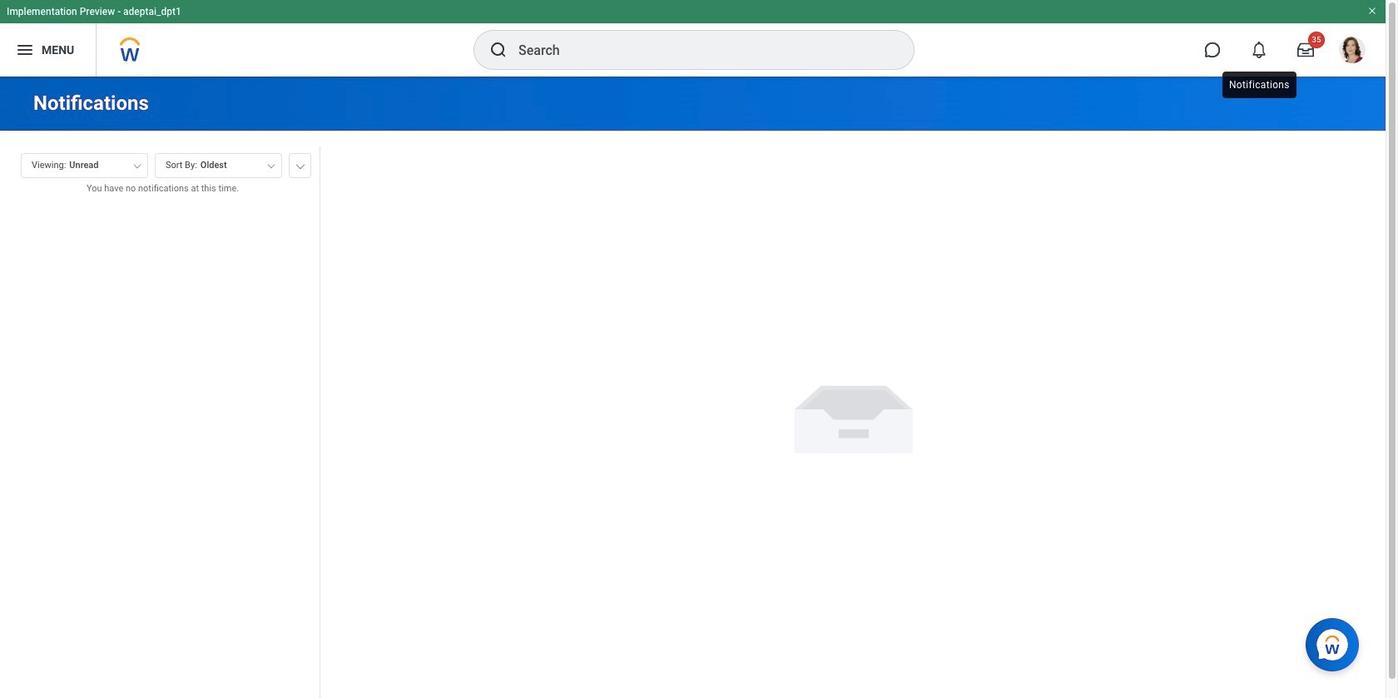 Task type: locate. For each thing, give the bounding box(es) containing it.
inbox large image
[[1298, 42, 1315, 58]]

more image
[[296, 161, 306, 169]]

banner
[[0, 0, 1386, 77]]

Search Workday  search field
[[519, 32, 880, 68]]

reading pane region
[[321, 132, 1386, 699]]

tooltip
[[1220, 68, 1300, 102]]

main content
[[0, 77, 1386, 699]]

profile logan mcneil image
[[1340, 37, 1366, 67]]

close environment banner image
[[1368, 6, 1378, 16]]

tab panel
[[0, 146, 320, 699]]



Task type: describe. For each thing, give the bounding box(es) containing it.
search image
[[489, 40, 509, 60]]

notifications large image
[[1251, 42, 1268, 58]]

justify image
[[15, 40, 35, 60]]

inbox items list box
[[0, 208, 320, 699]]



Task type: vqa. For each thing, say whether or not it's contained in the screenshot.
Expenses Hub element
no



